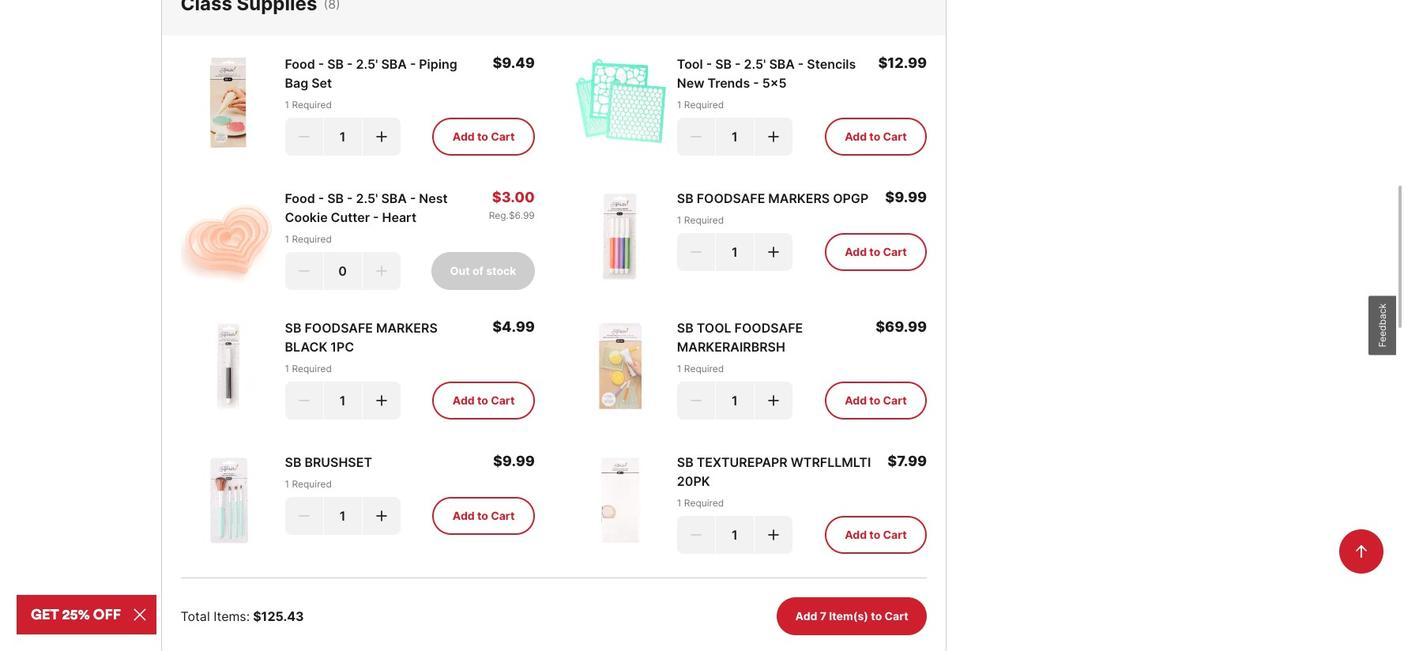 Task type: vqa. For each thing, say whether or not it's contained in the screenshot.
the bottom including
no



Task type: describe. For each thing, give the bounding box(es) containing it.
cutter
[[331, 209, 370, 225]]

food - sb - 2.5' sba - piping bag set 1 required
[[285, 56, 461, 110]]

piping
[[419, 56, 457, 72]]

button to increment counter for number stepper image for $12.99
[[766, 129, 782, 144]]

$12.99
[[879, 54, 927, 71]]

markers for $9.99
[[769, 190, 830, 206]]

add to cart button for sb tool foodsafe markerairbrsh
[[825, 382, 927, 419]]

$125.43
[[253, 608, 304, 624]]

$7.99
[[888, 453, 927, 469]]

tool - sb - 2.5' sba - stencils new trends - 5x5 link
[[677, 54, 869, 92]]

cart for tool - sb - 2.5' sba - stencils new trends - 5x5
[[883, 130, 907, 143]]

brushset
[[305, 454, 372, 470]]

tool - sb - 2.5' sba - stencils new trends - 5x5 1 required
[[677, 56, 859, 110]]

total
[[181, 608, 210, 624]]

add to cart for food - sb - 2.5' sba - piping bag set
[[453, 130, 515, 143]]

cart for sb tool foodsafe markerairbrsh
[[883, 394, 907, 407]]

add for food - sb - 2.5' sba - piping bag set
[[453, 130, 475, 143]]

required inside the food - sb - 2.5' sba - piping bag set 1 required
[[292, 99, 332, 110]]

sb brushset image
[[181, 453, 275, 548]]

add to cart for sb texturepapr wtrfllmlti 20pk
[[845, 528, 907, 542]]

to for sb brushset
[[477, 509, 488, 523]]

opgp
[[833, 190, 869, 206]]

number stepper text field for $9.49
[[324, 118, 362, 155]]

$9.99 for sb brushset
[[493, 453, 535, 469]]

to for sb texturepapr wtrfllmlti 20pk
[[870, 528, 881, 542]]

1 inside sb brushset 1 required
[[285, 478, 289, 490]]

required inside tool - sb - 2.5' sba - stencils new trends - 5x5 1 required
[[684, 99, 724, 110]]

tool
[[697, 320, 732, 336]]

of
[[473, 264, 484, 278]]

add 7 item(s) to cart
[[796, 610, 909, 623]]

number stepper text field for $69.99
[[716, 382, 754, 419]]

stencils
[[807, 56, 856, 72]]

$69.99
[[876, 318, 927, 335]]

sb inside food - sb - 2.5' sba - nest cookie cutter - heart 1 required
[[327, 190, 344, 206]]

foodsafe inside sb tool foodsafe markerairbrsh 1 required
[[735, 320, 803, 336]]

out of stock
[[450, 264, 516, 278]]

cookie
[[285, 209, 328, 225]]

cart for sb brushset
[[491, 509, 515, 523]]

sb inside sb foodsafe markers opgp 1 required
[[677, 190, 694, 206]]

1 inside the food - sb - 2.5' sba - piping bag set 1 required
[[285, 99, 289, 110]]

stock
[[486, 264, 516, 278]]

sb brushset link
[[285, 453, 372, 472]]

1 inside sb foodsafe markers opgp 1 required
[[677, 214, 682, 226]]

cart for sb texturepapr wtrfllmlti 20pk
[[883, 528, 907, 542]]

1 inside sb foodsafe markers black 1pc 1 required
[[285, 363, 289, 374]]

markers for $4.99
[[376, 320, 438, 336]]

add to cart button for sb texturepapr wtrfllmlti 20pk
[[825, 516, 927, 554]]

food for cookie
[[285, 190, 315, 206]]

number stepper text field for $9.99
[[324, 497, 362, 535]]

add to cart button for sb brushset
[[433, 497, 535, 535]]

bag
[[285, 75, 308, 91]]

out of stock button
[[432, 252, 535, 290]]

out
[[450, 264, 470, 278]]

to for sb tool foodsafe markerairbrsh
[[870, 394, 881, 407]]

button to increment counter for number stepper image for $7.99
[[766, 527, 782, 543]]

1 inside tool - sb - 2.5' sba - stencils new trends - 5x5 1 required
[[677, 99, 682, 110]]

heart
[[382, 209, 417, 225]]

number stepper text field for $9.99
[[716, 233, 754, 271]]

2.5' for $12.99
[[744, 56, 766, 72]]

sb foodsafe markers opgp 1 required
[[677, 190, 869, 226]]

markerairbrsh
[[677, 339, 786, 355]]

sb foodsafe markers opgp image
[[573, 189, 668, 284]]

button to increment counter for number stepper image for $9.49
[[373, 129, 389, 144]]

required inside sb foodsafe markers opgp 1 required
[[684, 214, 724, 226]]

food - sb - 2.5' sba - piping bag set link
[[285, 54, 483, 92]]

sba inside food - sb - 2.5' sba - nest cookie cutter - heart 1 required
[[381, 190, 407, 206]]

sb inside sb texturepapr wtrfllmlti 20pk 1 required
[[677, 454, 694, 470]]

sb foodsafe markers black 1pc 1 required
[[285, 320, 441, 374]]

to for sb foodsafe markers black 1pc
[[477, 394, 488, 407]]

add to cart for sb foodsafe markers black 1pc
[[453, 394, 515, 407]]

sb brushset 1 required
[[285, 454, 372, 490]]

add to cart button for sb foodsafe markers opgp
[[825, 233, 927, 271]]

$9.99 for sb foodsafe markers opgp
[[886, 189, 927, 205]]

sb tool foodsafe markerairbrsh image
[[573, 318, 668, 413]]

sb foodsafe markers opgp link
[[677, 189, 869, 208]]

to for tool - sb - 2.5' sba - stencils new trends - 5x5
[[870, 130, 881, 143]]

add to cart for sb tool foodsafe markerairbrsh
[[845, 394, 907, 407]]

reg.$6.99
[[489, 209, 535, 221]]

sb inside sb foodsafe markers black 1pc 1 required
[[285, 320, 301, 336]]

button to increment counter for number stepper image for $4.99
[[373, 393, 389, 408]]



Task type: locate. For each thing, give the bounding box(es) containing it.
required inside sb texturepapr wtrfllmlti 20pk 1 required
[[684, 497, 724, 509]]

sb texturepapr wtrfllmlti 20pk 1 required
[[677, 454, 874, 509]]

required down "cookie" on the top left of page
[[292, 233, 332, 245]]

add for sb texturepapr wtrfllmlti 20pk
[[845, 528, 867, 542]]

add for sb tool foodsafe markerairbrsh
[[845, 394, 867, 407]]

1 inside food - sb - 2.5' sba - nest cookie cutter - heart 1 required
[[285, 233, 289, 245]]

2 vertical spatial number stepper text field
[[324, 497, 362, 535]]

foodsafe for $4.99
[[305, 320, 373, 336]]

0 vertical spatial button to increment counter for number stepper image
[[766, 129, 782, 144]]

number stepper text field for $7.99
[[716, 516, 754, 554]]

foodsafe inside sb foodsafe markers black 1pc 1 required
[[305, 320, 373, 336]]

$4.99
[[493, 318, 535, 335]]

sb tool foodsafe markerairbrsh link
[[677, 318, 866, 356]]

set
[[312, 75, 332, 91]]

required inside food - sb - 2.5' sba - nest cookie cutter - heart 1 required
[[292, 233, 332, 245]]

20pk
[[677, 473, 710, 489]]

required inside sb tool foodsafe markerairbrsh 1 required
[[684, 363, 724, 374]]

number stepper text field down 1pc
[[324, 382, 362, 419]]

markers inside sb foodsafe markers opgp 1 required
[[769, 190, 830, 206]]

items:
[[214, 608, 250, 624]]

total items: $125.43
[[181, 608, 304, 624]]

1 down the markerairbrsh
[[677, 363, 682, 374]]

button to increment counter for number stepper image for $9.99
[[373, 508, 389, 524]]

button to increment counter for number stepper image down the food - sb - 2.5' sba - piping bag set 1 required
[[373, 129, 389, 144]]

cart for sb foodsafe markers opgp
[[883, 245, 907, 259]]

required
[[292, 99, 332, 110], [684, 99, 724, 110], [684, 214, 724, 226], [292, 233, 332, 245], [292, 363, 332, 374], [684, 363, 724, 374], [292, 478, 332, 490], [684, 497, 724, 509]]

Number Stepper text field
[[716, 118, 754, 155], [716, 382, 754, 419], [324, 497, 362, 535]]

required down 20pk
[[684, 497, 724, 509]]

required down sb brushset link
[[292, 478, 332, 490]]

0 vertical spatial $9.99
[[886, 189, 927, 205]]

add to cart button for sb foodsafe markers black 1pc
[[433, 382, 535, 419]]

number stepper text field for $4.99
[[324, 382, 362, 419]]

button to increment counter for number stepper image
[[373, 129, 389, 144], [766, 244, 782, 260], [373, 393, 389, 408], [766, 527, 782, 543]]

food for bag
[[285, 56, 315, 72]]

black
[[285, 339, 327, 355]]

markers
[[769, 190, 830, 206], [376, 320, 438, 336]]

Number Stepper text field
[[324, 118, 362, 155], [716, 233, 754, 271], [324, 252, 362, 290], [324, 382, 362, 419], [716, 516, 754, 554]]

sb inside sb tool foodsafe markerairbrsh 1 required
[[677, 320, 694, 336]]

$3.00
[[492, 189, 535, 205]]

food - sb - 2.5' sba - piping bag set image
[[181, 54, 275, 149]]

2.5' up 'cutter'
[[356, 190, 378, 206]]

1 down sb brushset link
[[285, 478, 289, 490]]

sb up 20pk
[[677, 454, 694, 470]]

2 vertical spatial button to increment counter for number stepper image
[[373, 508, 389, 524]]

add to cart
[[453, 130, 515, 143], [845, 130, 907, 143], [845, 245, 907, 259], [453, 394, 515, 407], [845, 394, 907, 407], [453, 509, 515, 523], [845, 528, 907, 542]]

1 down bag at the left
[[285, 99, 289, 110]]

sb inside tool - sb - 2.5' sba - stencils new trends - 5x5 1 required
[[715, 56, 732, 72]]

5x5
[[762, 75, 787, 91]]

0 vertical spatial markers
[[769, 190, 830, 206]]

0 vertical spatial number stepper text field
[[716, 118, 754, 155]]

sb left brushset on the bottom left
[[285, 454, 301, 470]]

sba
[[381, 56, 407, 72], [769, 56, 795, 72], [381, 190, 407, 206]]

sb
[[327, 56, 344, 72], [715, 56, 732, 72], [327, 190, 344, 206], [677, 190, 694, 206], [285, 320, 301, 336], [677, 320, 694, 336], [285, 454, 301, 470], [677, 454, 694, 470]]

markers inside sb foodsafe markers black 1pc 1 required
[[376, 320, 438, 336]]

1 down black
[[285, 363, 289, 374]]

wtrfllmlti
[[791, 454, 871, 470]]

foodsafe for $9.99
[[697, 190, 765, 206]]

2.5' up 5x5
[[744, 56, 766, 72]]

button to increment counter for number stepper image for $69.99
[[766, 393, 782, 408]]

sb up set
[[327, 56, 344, 72]]

2.5' inside food - sb - 2.5' sba - nest cookie cutter - heart 1 required
[[356, 190, 378, 206]]

sba inside the food - sb - 2.5' sba - piping bag set 1 required
[[381, 56, 407, 72]]

add for sb foodsafe markers opgp
[[845, 245, 867, 259]]

sba up heart
[[381, 190, 407, 206]]

-
[[318, 56, 324, 72], [347, 56, 353, 72], [410, 56, 416, 72], [706, 56, 712, 72], [735, 56, 741, 72], [798, 56, 804, 72], [753, 75, 759, 91], [318, 190, 324, 206], [347, 190, 353, 206], [410, 190, 416, 206], [373, 209, 379, 225]]

to for sb foodsafe markers opgp
[[870, 245, 881, 259]]

nest
[[419, 190, 448, 206]]

number stepper text field for $12.99
[[716, 118, 754, 155]]

required down set
[[292, 99, 332, 110]]

required inside sb brushset 1 required
[[292, 478, 332, 490]]

texturepapr
[[697, 454, 788, 470]]

sb foodsafe markers black 1pc link
[[285, 318, 483, 356]]

sba left piping in the top left of the page
[[381, 56, 407, 72]]

add for sb brushset
[[453, 509, 475, 523]]

number stepper text field down sb tool foodsafe markerairbrsh 1 required
[[716, 382, 754, 419]]

food up "cookie" on the top left of page
[[285, 190, 315, 206]]

cart for food - sb - 2.5' sba - piping bag set
[[491, 130, 515, 143]]

sba up 5x5
[[769, 56, 795, 72]]

2.5' left piping in the top left of the page
[[356, 56, 378, 72]]

sb right sb foodsafe markers opgp image
[[677, 190, 694, 206]]

sba for $9.49
[[381, 56, 407, 72]]

sb up the trends
[[715, 56, 732, 72]]

1 vertical spatial button to increment counter for number stepper image
[[766, 393, 782, 408]]

add to cart for sb brushset
[[453, 509, 515, 523]]

0 vertical spatial food
[[285, 56, 315, 72]]

trends
[[708, 75, 750, 91]]

required down black
[[292, 363, 332, 374]]

1 inside sb texturepapr wtrfllmlti 20pk 1 required
[[677, 497, 682, 509]]

1
[[285, 99, 289, 110], [677, 99, 682, 110], [677, 214, 682, 226], [285, 233, 289, 245], [285, 363, 289, 374], [677, 363, 682, 374], [285, 478, 289, 490], [677, 497, 682, 509]]

1 vertical spatial $9.99
[[493, 453, 535, 469]]

food up bag at the left
[[285, 56, 315, 72]]

number stepper text field down sb foodsafe markers opgp 1 required
[[716, 233, 754, 271]]

1 down 20pk
[[677, 497, 682, 509]]

1pc
[[331, 339, 354, 355]]

sb up 'cutter'
[[327, 190, 344, 206]]

number stepper text field down 'cutter'
[[324, 252, 362, 290]]

add to cart button for food - sb - 2.5' sba - piping bag set
[[433, 118, 535, 155]]

new
[[677, 75, 705, 91]]

$9.49
[[493, 54, 535, 71]]

1 right sb foodsafe markers opgp image
[[677, 214, 682, 226]]

food inside food - sb - 2.5' sba - nest cookie cutter - heart 1 required
[[285, 190, 315, 206]]

required down sb foodsafe markers opgp link
[[684, 214, 724, 226]]

$3.00 reg.$6.99
[[489, 189, 535, 221]]

button to increment counter for number stepper image down sb foodsafe markers opgp 1 required
[[766, 244, 782, 260]]

add
[[453, 130, 475, 143], [845, 130, 867, 143], [845, 245, 867, 259], [453, 394, 475, 407], [845, 394, 867, 407], [453, 509, 475, 523], [845, 528, 867, 542], [796, 610, 818, 623]]

to for food - sb - 2.5' sba - piping bag set
[[477, 130, 488, 143]]

sb texturepapr wtrfllmlti 20pk image
[[573, 453, 668, 548]]

tool - sb - 2.5' sba - stencils new trends - 5x5 image
[[573, 54, 668, 149]]

food
[[285, 56, 315, 72], [285, 190, 315, 206]]

sba inside tool - sb - 2.5' sba - stencils new trends - 5x5 1 required
[[769, 56, 795, 72]]

button to increment counter for number stepper image down sb foodsafe markers black 1pc 1 required
[[373, 393, 389, 408]]

item(s)
[[829, 610, 869, 623]]

sba for $12.99
[[769, 56, 795, 72]]

2.5'
[[356, 56, 378, 72], [744, 56, 766, 72], [356, 190, 378, 206]]

1 vertical spatial food
[[285, 190, 315, 206]]

1 vertical spatial markers
[[376, 320, 438, 336]]

button to increment counter for number stepper image down sb texturepapr wtrfllmlti 20pk 1 required
[[766, 527, 782, 543]]

0 horizontal spatial $9.99
[[493, 453, 535, 469]]

2.5' inside tool - sb - 2.5' sba - stencils new trends - 5x5 1 required
[[744, 56, 766, 72]]

button to increment counter for number stepper image for $9.99
[[766, 244, 782, 260]]

1 horizontal spatial markers
[[769, 190, 830, 206]]

sb up black
[[285, 320, 301, 336]]

sb left the tool
[[677, 320, 694, 336]]

required inside sb foodsafe markers black 1pc 1 required
[[292, 363, 332, 374]]

sb texturepapr wtrfllmlti 20pk link
[[677, 453, 878, 491]]

7
[[820, 610, 827, 623]]

tool
[[677, 56, 703, 72]]

add to cart button for tool - sb - 2.5' sba - stencils new trends - 5x5
[[825, 118, 927, 155]]

number stepper text field down set
[[324, 118, 362, 155]]

1 down new
[[677, 99, 682, 110]]

number stepper text field down sb brushset 1 required
[[324, 497, 362, 535]]

add for sb foodsafe markers black 1pc
[[453, 394, 475, 407]]

add to cart for tool - sb - 2.5' sba - stencils new trends - 5x5
[[845, 130, 907, 143]]

number stepper text field down the trends
[[716, 118, 754, 155]]

1 food from the top
[[285, 56, 315, 72]]

add to cart button
[[433, 118, 535, 155], [825, 118, 927, 155], [825, 233, 927, 271], [433, 382, 535, 419], [825, 382, 927, 419], [433, 497, 535, 535], [825, 516, 927, 554]]

sb tool foodsafe markerairbrsh 1 required
[[677, 320, 806, 374]]

sb inside sb brushset 1 required
[[285, 454, 301, 470]]

1 down "cookie" on the top left of page
[[285, 233, 289, 245]]

button to increment counter for number stepper image
[[766, 129, 782, 144], [766, 393, 782, 408], [373, 508, 389, 524]]

$9.99
[[886, 189, 927, 205], [493, 453, 535, 469]]

food - sb - 2.5' sba - nest cookie cutter - heart 1 required
[[285, 190, 451, 245]]

number stepper text field down sb texturepapr wtrfllmlti 20pk 1 required
[[716, 516, 754, 554]]

food inside the food - sb - 2.5' sba - piping bag set 1 required
[[285, 56, 315, 72]]

0 horizontal spatial markers
[[376, 320, 438, 336]]

2.5' for $9.49
[[356, 56, 378, 72]]

foodsafe inside sb foodsafe markers opgp 1 required
[[697, 190, 765, 206]]

2 food from the top
[[285, 190, 315, 206]]

1 vertical spatial number stepper text field
[[716, 382, 754, 419]]

1 inside sb tool foodsafe markerairbrsh 1 required
[[677, 363, 682, 374]]

1 horizontal spatial $9.99
[[886, 189, 927, 205]]

cart for sb foodsafe markers black 1pc
[[491, 394, 515, 407]]

foodsafe
[[697, 190, 765, 206], [305, 320, 373, 336], [735, 320, 803, 336]]

cart
[[491, 130, 515, 143], [883, 130, 907, 143], [883, 245, 907, 259], [491, 394, 515, 407], [883, 394, 907, 407], [491, 509, 515, 523], [883, 528, 907, 542], [885, 610, 909, 623]]

2.5' inside the food - sb - 2.5' sba - piping bag set 1 required
[[356, 56, 378, 72]]

required down new
[[684, 99, 724, 110]]

food - sb - 2.5' sba - nest cookie cutter - heart link
[[285, 189, 480, 227]]

required down the markerairbrsh
[[684, 363, 724, 374]]

food - sb - 2.5' sba - nest cookie cutter - heart image
[[181, 189, 275, 284]]

sb foodsafe markers black 1pc image
[[181, 318, 275, 413]]

to
[[477, 130, 488, 143], [870, 130, 881, 143], [870, 245, 881, 259], [477, 394, 488, 407], [870, 394, 881, 407], [477, 509, 488, 523], [870, 528, 881, 542], [871, 610, 882, 623]]

sb inside the food - sb - 2.5' sba - piping bag set 1 required
[[327, 56, 344, 72]]

add to cart for sb foodsafe markers opgp
[[845, 245, 907, 259]]

add for tool - sb - 2.5' sba - stencils new trends - 5x5
[[845, 130, 867, 143]]



